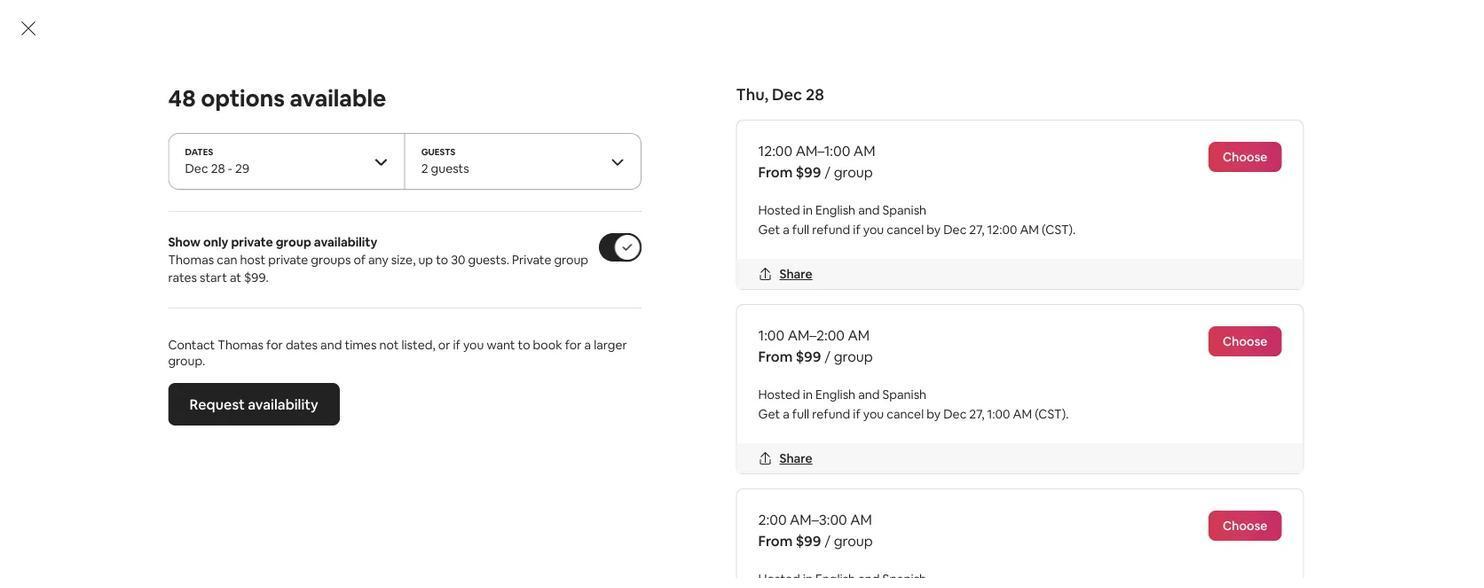 Task type: locate. For each thing, give the bounding box(es) containing it.
by inside hosted in english and spanish get a full refund if you cancel by dec 27, 1:00 am (cst).
[[927, 406, 941, 422]]

0 vertical spatial you
[[863, 222, 884, 238]]

a for 1:00 am–2:00 am from $99 / group
[[783, 406, 790, 422]]

full for 12:00 am–1:00 am from $99 / group
[[792, 222, 809, 238]]

if inside hosted in english and spanish get a full refund if you cancel by dec 27, 12:00 am (cst).
[[853, 222, 861, 238]]

if inside hosted in english and spanish get a full refund if you cancel by dec 27, 1:00 am (cst).
[[853, 406, 861, 422]]

thu, inside thu, dec 28 3:00 am–4:00 am
[[866, 272, 895, 290]]

group inside 12:00 am–1:00 am from $99 / group
[[834, 163, 873, 181]]

1 spanish from the top
[[883, 202, 927, 218]]

refund inside hosted in english and spanish get a full refund if you cancel by dec 27, 1:00 am (cst).
[[812, 406, 850, 422]]

0 vertical spatial 2:00
[[665, 294, 689, 310]]

1 get from the top
[[758, 222, 780, 238]]

2 by from the top
[[927, 406, 941, 422]]

and down 12:00 am–1:00 am from $99 / group
[[858, 202, 880, 218]]

full down 12:00 am–1:00 am from $99 / group
[[792, 222, 809, 238]]

size,
[[391, 252, 416, 268]]

29
[[235, 161, 249, 177], [400, 211, 416, 229]]

1 vertical spatial 12:00
[[987, 222, 1017, 238]]

refund inside hosted in english and spanish get a full refund if you cancel by dec 27, 12:00 am (cst).
[[812, 222, 850, 238]]

1 horizontal spatial dates
[[447, 180, 499, 205]]

28 inside "thu, dec 28 12:00 am–1:00 am"
[[323, 272, 340, 290]]

dec inside "thu, dec 28 12:00 am–1:00 am"
[[293, 272, 320, 290]]

1 hosted from the top
[[758, 202, 800, 218]]

to
[[436, 252, 448, 268], [518, 337, 530, 353]]

0 horizontal spatial 1:00
[[463, 294, 486, 310]]

thomas right contact
[[218, 337, 264, 353]]

1 share from the top
[[780, 266, 813, 282]]

from $99 / group down "thu, dec 28 12:00 am–1:00 am"
[[261, 340, 376, 358]]

if for 12:00 am–1:00 am from $99 / group
[[853, 222, 861, 238]]

28 inside thu, dec 28 4:00 am–5:00 am
[[1130, 272, 1146, 290]]

am–3:00
[[692, 294, 742, 310], [790, 511, 847, 529]]

28 inside dates dec 28 - 29
[[211, 161, 225, 177]]

spanish for 1:00 am–2:00 am from $99 / group
[[883, 387, 927, 403]]

2 refund from the top
[[812, 406, 850, 422]]

dates down "thu, dec 28 12:00 am–1:00 am"
[[286, 337, 318, 353]]

am–1:00 down groups
[[294, 294, 342, 310]]

by inside hosted in english and spanish get a full refund if you cancel by dec 27, 12:00 am (cst).
[[927, 222, 941, 238]]

get down / group
[[758, 406, 780, 422]]

12:00
[[758, 142, 793, 160], [987, 222, 1017, 238], [261, 294, 291, 310]]

available
[[290, 83, 386, 113], [363, 180, 443, 205], [259, 211, 315, 229]]

thu, inside thu, dec 28 4:00 am–5:00 am
[[1068, 272, 1097, 290]]

cancel up thu, dec 28 3:00 am–4:00 am
[[887, 222, 924, 238]]

0 vertical spatial 27,
[[969, 222, 985, 238]]

2 vertical spatial and
[[858, 387, 880, 403]]

listed,
[[402, 337, 435, 353]]

in down 12:00 am–1:00 am from $99 / group
[[803, 202, 813, 218]]

dec
[[772, 84, 802, 105], [185, 161, 208, 177], [340, 211, 367, 229], [943, 222, 967, 238], [293, 272, 320, 290], [697, 272, 724, 290], [898, 272, 925, 290], [1100, 272, 1127, 290], [943, 406, 967, 422]]

thu, inside "thu, dec 28 12:00 am–1:00 am"
[[261, 272, 290, 290]]

$99 inside 12:00 am–1:00 am from $99 / group
[[796, 163, 821, 181]]

full down '1:00 am–2:00 am from $99 / group'
[[792, 406, 809, 422]]

thu, for thu, dec 28 2:00 am–3:00 am
[[665, 272, 694, 290]]

share button
[[751, 259, 820, 289], [751, 444, 820, 474]]

english down '1:00 am–2:00 am from $99 / group'
[[816, 387, 856, 403]]

by for 12:00 am–1:00 am from $99 / group
[[927, 222, 941, 238]]

1 english from the top
[[816, 202, 856, 218]]

0 vertical spatial spanish
[[883, 202, 927, 218]]

0 vertical spatial and
[[858, 202, 880, 218]]

and left times
[[320, 337, 342, 353]]

am inside "thu, dec 28 12:00 am–1:00 am"
[[345, 294, 364, 310]]

am
[[854, 142, 875, 160], [1020, 222, 1039, 238], [345, 294, 364, 310], [541, 294, 561, 310], [745, 294, 764, 310], [947, 294, 966, 310], [1148, 294, 1167, 310], [848, 326, 870, 344], [1013, 406, 1032, 422], [850, 511, 872, 529]]

from
[[758, 163, 793, 181], [261, 340, 296, 358], [463, 340, 497, 358], [866, 340, 901, 358], [758, 347, 793, 366], [758, 532, 793, 550]]

hosted inside hosted in english and spanish get a full refund if you cancel by dec 27, 1:00 am (cst).
[[758, 387, 800, 403]]

1 vertical spatial am–2:00
[[788, 326, 845, 344]]

0 vertical spatial refund
[[812, 222, 850, 238]]

0 vertical spatial dates
[[447, 180, 499, 205]]

share up 2:00 am–3:00 am from $99 / group
[[780, 451, 813, 467]]

for
[[318, 211, 337, 229], [266, 337, 283, 353], [565, 337, 582, 353]]

0 vertical spatial 29
[[235, 161, 249, 177]]

a down '1:00 am–2:00 am from $99 / group'
[[783, 406, 790, 422]]

1 horizontal spatial 12:00
[[758, 142, 793, 160]]

1 refund from the top
[[812, 222, 850, 238]]

am–1:00 down thu, dec 28
[[796, 142, 850, 160]]

1:00 for 1:00 am–2:00 am
[[463, 294, 486, 310]]

up
[[418, 252, 433, 268]]

$99
[[796, 163, 821, 181], [299, 340, 324, 358], [500, 340, 526, 358], [904, 340, 929, 358], [796, 347, 821, 366], [796, 532, 821, 550]]

guests.
[[468, 252, 509, 268]]

dates down 'guests' on the left of the page
[[447, 180, 499, 205]]

thu, for thu, dec 28 12:00 am–1:00 am
[[261, 272, 290, 290]]

for right book
[[565, 337, 582, 353]]

1 vertical spatial in
[[803, 387, 813, 403]]

2 vertical spatial 12:00
[[261, 294, 291, 310]]

or
[[438, 337, 450, 353]]

12:00 inside "thu, dec 28 12:00 am–1:00 am"
[[261, 294, 291, 310]]

0 vertical spatial available
[[290, 83, 386, 113]]

0 vertical spatial share
[[780, 266, 813, 282]]

am–2:00
[[489, 294, 539, 310], [788, 326, 845, 344]]

if
[[853, 222, 861, 238], [453, 337, 460, 353], [853, 406, 861, 422]]

1 vertical spatial to
[[518, 337, 530, 353]]

0 horizontal spatial 12:00
[[261, 294, 291, 310]]

1 vertical spatial 1:00
[[758, 326, 785, 344]]

0 vertical spatial cancel
[[887, 222, 924, 238]]

you inside hosted in english and spanish get a full refund if you cancel by dec 27, 1:00 am (cst).
[[863, 406, 884, 422]]

for up 'request availability'
[[266, 337, 283, 353]]

thomas down show at the left
[[168, 252, 214, 268]]

1 vertical spatial am–1:00
[[294, 294, 342, 310]]

get up thu, dec 28 2:00 am–3:00 am
[[758, 222, 780, 238]]

2:00 am–3:00 am from $99 / group
[[758, 511, 873, 550]]

1 vertical spatial cancel
[[887, 406, 924, 422]]

to left '30'
[[436, 252, 448, 268]]

and inside hosted in english and spanish get a full refund if you cancel by dec 27, 1:00 am (cst).
[[858, 387, 880, 403]]

1 vertical spatial if
[[453, 337, 460, 353]]

1 share button from the top
[[751, 259, 820, 289]]

english
[[816, 202, 856, 218], [816, 387, 856, 403]]

1 vertical spatial (cst).
[[1035, 406, 1069, 422]]

(cst). inside hosted in english and spanish get a full refund if you cancel by dec 27, 1:00 am (cst).
[[1035, 406, 1069, 422]]

availability up of
[[314, 234, 377, 250]]

refund down '1:00 am–2:00 am from $99 / group'
[[812, 406, 850, 422]]

27, inside hosted in english and spanish get a full refund if you cancel by dec 27, 12:00 am (cst).
[[969, 222, 985, 238]]

request availability link
[[168, 383, 340, 426]]

0 vertical spatial to
[[436, 252, 448, 268]]

0 vertical spatial am–1:00
[[796, 142, 850, 160]]

0 vertical spatial by
[[927, 222, 941, 238]]

show only private group availability thomas can host private groups of any size, up to 30 guests. private group rates start at $99.
[[168, 234, 588, 286]]

want
[[487, 337, 515, 353]]

1:00 inside hosted in english and spanish get a full refund if you cancel by dec 27, 1:00 am (cst).
[[987, 406, 1010, 422]]

1:00
[[463, 294, 486, 310], [758, 326, 785, 344], [987, 406, 1010, 422]]

you for 1:00 am–2:00 am from $99 / group
[[863, 406, 884, 422]]

you left the want
[[463, 337, 484, 353]]

28 up / group
[[727, 272, 743, 290]]

27, for 1:00 am–2:00 am from $99 / group
[[969, 406, 985, 422]]

27,
[[969, 222, 985, 238], [969, 406, 985, 422]]

cancel inside hosted in english and spanish get a full refund if you cancel by dec 27, 1:00 am (cst).
[[887, 406, 924, 422]]

spanish inside hosted in english and spanish get a full refund if you cancel by dec 27, 12:00 am (cst).
[[883, 202, 927, 218]]

0 vertical spatial thomas
[[168, 252, 214, 268]]

2 vertical spatial 1:00
[[987, 406, 1010, 422]]

$99 inside '1:00 am–2:00 am from $99 / group'
[[796, 347, 821, 366]]

2 horizontal spatial 12:00
[[987, 222, 1017, 238]]

by
[[927, 222, 941, 238], [927, 406, 941, 422]]

1 vertical spatial and
[[320, 337, 342, 353]]

48 inside choose from available dates 48 available for dec 28 – 29
[[239, 211, 256, 229]]

1 vertical spatial 2:00
[[758, 511, 787, 529]]

english down 12:00 am–1:00 am from $99 / group
[[816, 202, 856, 218]]

1 horizontal spatial from $99 / group
[[463, 340, 578, 358]]

group
[[834, 163, 873, 181], [276, 234, 311, 250], [554, 252, 588, 268], [337, 340, 376, 358], [539, 340, 578, 358], [740, 340, 779, 358], [834, 347, 873, 366], [834, 532, 873, 550]]

28 down groups
[[323, 272, 340, 290]]

dec for thu, dec 28 4:00 am–5:00 am
[[1100, 272, 1127, 290]]

dec inside dates dec 28 - 29
[[185, 161, 208, 177]]

thu, inside thu, dec 28 2:00 am–3:00 am
[[665, 272, 694, 290]]

1 vertical spatial get
[[758, 406, 780, 422]]

full
[[792, 222, 809, 238], [792, 406, 809, 422]]

am–2:00 inside '1:00 am–2:00 am from $99 / group'
[[788, 326, 845, 344]]

0 horizontal spatial am–1:00
[[294, 294, 342, 310]]

from $99 / group down 1:00 am–2:00 am
[[463, 340, 578, 358]]

get inside hosted in english and spanish get a full refund if you cancel by dec 27, 12:00 am (cst).
[[758, 222, 780, 238]]

1 horizontal spatial thomas
[[218, 337, 264, 353]]

and for 12:00 am–1:00 am from $99 / group
[[858, 202, 880, 218]]

29 right the '-'
[[235, 161, 249, 177]]

0 vertical spatial if
[[853, 222, 861, 238]]

1 vertical spatial english
[[816, 387, 856, 403]]

1 horizontal spatial am–1:00
[[796, 142, 850, 160]]

share up '1:00 am–2:00 am from $99 / group'
[[780, 266, 813, 282]]

1 vertical spatial private
[[268, 252, 308, 268]]

from $99 / group
[[261, 340, 376, 358], [463, 340, 578, 358]]

1 cancel from the top
[[887, 222, 924, 238]]

thomas
[[168, 252, 214, 268], [218, 337, 264, 353]]

1 horizontal spatial am–3:00
[[790, 511, 847, 529]]

guests
[[431, 161, 469, 177]]

27, inside hosted in english and spanish get a full refund if you cancel by dec 27, 1:00 am (cst).
[[969, 406, 985, 422]]

2 share button from the top
[[751, 444, 820, 474]]

2 english from the top
[[816, 387, 856, 403]]

27, for 12:00 am–1:00 am from $99 / group
[[969, 222, 985, 238]]

1 vertical spatial dates
[[286, 337, 318, 353]]

2 in from the top
[[803, 387, 813, 403]]

am inside 2:00 am–3:00 am from $99 / group
[[850, 511, 872, 529]]

from inside '1:00 am–2:00 am from $99 / group'
[[758, 347, 793, 366]]

0 horizontal spatial to
[[436, 252, 448, 268]]

choose from available dates 48 available for dec 28 – 29
[[239, 180, 499, 229]]

0 vertical spatial a
[[783, 222, 790, 238]]

dec for thu, dec 28
[[772, 84, 802, 105]]

(cst).
[[1042, 222, 1076, 238], [1035, 406, 1069, 422]]

0 vertical spatial english
[[816, 202, 856, 218]]

2:00 inside thu, dec 28 2:00 am–3:00 am
[[665, 294, 689, 310]]

a inside hosted in english and spanish get a full refund if you cancel by dec 27, 12:00 am (cst).
[[783, 222, 790, 238]]

2 from $99 / group from the left
[[463, 340, 578, 358]]

0 horizontal spatial 29
[[235, 161, 249, 177]]

share
[[780, 266, 813, 282], [780, 451, 813, 467]]

dec inside thu, dec 28 2:00 am–3:00 am
[[697, 272, 724, 290]]

2 vertical spatial available
[[259, 211, 315, 229]]

0 vertical spatial availability
[[314, 234, 377, 250]]

0 vertical spatial 12:00
[[758, 142, 793, 160]]

am inside 12:00 am–1:00 am from $99 / group
[[854, 142, 875, 160]]

in inside hosted in english and spanish get a full refund if you cancel by dec 27, 1:00 am (cst).
[[803, 387, 813, 403]]

you down the from $99
[[863, 406, 884, 422]]

0 horizontal spatial dates
[[286, 337, 318, 353]]

hosted for 1:00 am–2:00 am from $99 / group
[[758, 387, 800, 403]]

4:00
[[1068, 294, 1093, 310]]

28 inside thu, dec 28 3:00 am–4:00 am
[[928, 272, 945, 290]]

you inside hosted in english and spanish get a full refund if you cancel by dec 27, 12:00 am (cst).
[[863, 222, 884, 238]]

28
[[806, 84, 824, 105], [211, 161, 225, 177], [370, 211, 386, 229], [323, 272, 340, 290], [727, 272, 743, 290], [928, 272, 945, 290], [1130, 272, 1146, 290]]

a left larger
[[584, 337, 591, 353]]

by up thu, dec 28 3:00 am–4:00 am
[[927, 222, 941, 238]]

larger
[[594, 337, 627, 353]]

availability right request
[[248, 395, 318, 414]]

you
[[863, 222, 884, 238], [463, 337, 484, 353], [863, 406, 884, 422]]

0 horizontal spatial thomas
[[168, 252, 214, 268]]

cancel
[[887, 222, 924, 238], [887, 406, 924, 422]]

2 horizontal spatial 1:00
[[987, 406, 1010, 422]]

request
[[189, 395, 245, 414]]

thu, for thu, dec 28 4:00 am–5:00 am
[[1068, 272, 1097, 290]]

1 vertical spatial share
[[780, 451, 813, 467]]

from $99
[[866, 340, 929, 358]]

if right or
[[453, 337, 460, 353]]

28 up am–4:00
[[928, 272, 945, 290]]

dec inside thu, dec 28 4:00 am–5:00 am
[[1100, 272, 1127, 290]]

can
[[217, 252, 237, 268]]

1 horizontal spatial 29
[[400, 211, 416, 229]]

0 vertical spatial (cst).
[[1042, 222, 1076, 238]]

2:00 inside 2:00 am–3:00 am from $99 / group
[[758, 511, 787, 529]]

refund for 1:00 am–2:00 am from $99 / group
[[812, 406, 850, 422]]

and down the from $99
[[858, 387, 880, 403]]

1 horizontal spatial am–2:00
[[788, 326, 845, 344]]

28 for dates dec 28 - 29
[[211, 161, 225, 177]]

hosted down / group
[[758, 387, 800, 403]]

get inside hosted in english and spanish get a full refund if you cancel by dec 27, 1:00 am (cst).
[[758, 406, 780, 422]]

a inside hosted in english and spanish get a full refund if you cancel by dec 27, 1:00 am (cst).
[[783, 406, 790, 422]]

private up host
[[231, 234, 273, 250]]

thu,
[[736, 84, 769, 105], [261, 272, 290, 290], [665, 272, 694, 290], [866, 272, 895, 290], [1068, 272, 1097, 290]]

am–2:00 right / group
[[788, 326, 845, 344]]

dates
[[447, 180, 499, 205], [286, 337, 318, 353]]

to right the want
[[518, 337, 530, 353]]

full inside hosted in english and spanish get a full refund if you cancel by dec 27, 1:00 am (cst).
[[792, 406, 809, 422]]

share for 1:00 am–2:00 am from $99 / group
[[780, 451, 813, 467]]

hosted
[[758, 202, 800, 218], [758, 387, 800, 403]]

1 vertical spatial 29
[[400, 211, 416, 229]]

hosted in english and spanish get a full refund if you cancel by dec 27, 12:00 am (cst).
[[758, 202, 1076, 238]]

1 vertical spatial available
[[363, 180, 443, 205]]

2 full from the top
[[792, 406, 809, 422]]

1 horizontal spatial 2:00
[[758, 511, 787, 529]]

1 vertical spatial spanish
[[883, 387, 927, 403]]

in
[[803, 202, 813, 218], [803, 387, 813, 403]]

rates
[[168, 270, 197, 286]]

0 horizontal spatial from $99 / group
[[261, 340, 376, 358]]

group inside '1:00 am–2:00 am from $99 / group'
[[834, 347, 873, 366]]

0 vertical spatial hosted
[[758, 202, 800, 218]]

to inside show only private group availability thomas can host private groups of any size, up to 30 guests. private group rates start at $99.
[[436, 252, 448, 268]]

1 27, from the top
[[969, 222, 985, 238]]

0 vertical spatial in
[[803, 202, 813, 218]]

in inside hosted in english and spanish get a full refund if you cancel by dec 27, 12:00 am (cst).
[[803, 202, 813, 218]]

am–1:00
[[796, 142, 850, 160], [294, 294, 342, 310]]

share button up 2:00 am–3:00 am from $99 / group
[[751, 444, 820, 474]]

28 left –
[[370, 211, 386, 229]]

a down 12:00 am–1:00 am from $99 / group
[[783, 222, 790, 238]]

if for 1:00 am–2:00 am from $99 / group
[[853, 406, 861, 422]]

cancel inside hosted in english and spanish get a full refund if you cancel by dec 27, 12:00 am (cst).
[[887, 222, 924, 238]]

share button up '1:00 am–2:00 am from $99 / group'
[[751, 259, 820, 289]]

0 horizontal spatial 2:00
[[665, 294, 689, 310]]

dec inside thu, dec 28 3:00 am–4:00 am
[[898, 272, 925, 290]]

hosted for 12:00 am–1:00 am from $99 / group
[[758, 202, 800, 218]]

1 vertical spatial refund
[[812, 406, 850, 422]]

am inside hosted in english and spanish get a full refund if you cancel by dec 27, 12:00 am (cst).
[[1020, 222, 1039, 238]]

1 vertical spatial full
[[792, 406, 809, 422]]

0 vertical spatial am–2:00
[[489, 294, 539, 310]]

0 vertical spatial 48
[[168, 83, 196, 113]]

0 vertical spatial 1:00
[[463, 294, 486, 310]]

1 horizontal spatial 1:00
[[758, 326, 785, 344]]

hosted down 12:00 am–1:00 am from $99 / group
[[758, 202, 800, 218]]

2 share from the top
[[780, 451, 813, 467]]

2 vertical spatial a
[[783, 406, 790, 422]]

0 vertical spatial share button
[[751, 259, 820, 289]]

cancel down the from $99
[[887, 406, 924, 422]]

2 get from the top
[[758, 406, 780, 422]]

1 full from the top
[[792, 222, 809, 238]]

–
[[389, 211, 396, 229]]

28 for thu, dec 28 3:00 am–4:00 am
[[928, 272, 945, 290]]

1:00 for 1:00 am–2:00 am from $99 / group
[[758, 326, 785, 344]]

spanish down the from $99
[[883, 387, 927, 403]]

2 hosted from the top
[[758, 387, 800, 403]]

host
[[240, 252, 265, 268]]

2 vertical spatial if
[[853, 406, 861, 422]]

2 spanish from the top
[[883, 387, 927, 403]]

dates inside "contact thomas for dates and times not listed, or if you want to book for a larger group."
[[286, 337, 318, 353]]

spanish up thu, dec 28 3:00 am–4:00 am
[[883, 202, 927, 218]]

48 up dates
[[168, 83, 196, 113]]

dec for dates dec 28 - 29
[[185, 161, 208, 177]]

get
[[758, 222, 780, 238], [758, 406, 780, 422]]

28 for thu, dec 28
[[806, 84, 824, 105]]

english inside hosted in english and spanish get a full refund if you cancel by dec 27, 1:00 am (cst).
[[816, 387, 856, 403]]

/
[[825, 163, 831, 181], [328, 340, 334, 358], [529, 340, 535, 358], [731, 340, 737, 358], [825, 347, 831, 366], [825, 532, 831, 550]]

get for 12:00 am–1:00 am from $99 / group
[[758, 222, 780, 238]]

am–2:00 for 1:00 am–2:00 am from $99 / group
[[788, 326, 845, 344]]

1 horizontal spatial for
[[318, 211, 337, 229]]

0 horizontal spatial am–3:00
[[692, 294, 742, 310]]

1 vertical spatial a
[[584, 337, 591, 353]]

if down 12:00 am–1:00 am from $99 / group
[[853, 222, 861, 238]]

28 left the '-'
[[211, 161, 225, 177]]

by down the from $99
[[927, 406, 941, 422]]

hosted inside hosted in english and spanish get a full refund if you cancel by dec 27, 12:00 am (cst).
[[758, 202, 800, 218]]

am–2:00 up the want
[[489, 294, 539, 310]]

1 vertical spatial 48
[[239, 211, 256, 229]]

1 vertical spatial thomas
[[218, 337, 264, 353]]

dates inside choose from available dates 48 available for dec 28 – 29
[[447, 180, 499, 205]]

2:00
[[665, 294, 689, 310], [758, 511, 787, 529]]

1 by from the top
[[927, 222, 941, 238]]

group inside 2:00 am–3:00 am from $99 / group
[[834, 532, 873, 550]]

0 vertical spatial full
[[792, 222, 809, 238]]

48 down choose
[[239, 211, 256, 229]]

2 vertical spatial you
[[863, 406, 884, 422]]

28 inside thu, dec 28 2:00 am–3:00 am
[[727, 272, 743, 290]]

english for 1:00 am–2:00 am from $99 / group
[[816, 387, 856, 403]]

1 vertical spatial am–3:00
[[790, 511, 847, 529]]

2 cancel from the top
[[887, 406, 924, 422]]

spanish
[[883, 202, 927, 218], [883, 387, 927, 403]]

28 up am–5:00 at the bottom of the page
[[1130, 272, 1146, 290]]

thu, dec 28 2:00 am–3:00 am
[[665, 272, 764, 310]]

for down from
[[318, 211, 337, 229]]

get for 1:00 am–2:00 am from $99 / group
[[758, 406, 780, 422]]

1 vertical spatial by
[[927, 406, 941, 422]]

48
[[168, 83, 196, 113], [239, 211, 256, 229]]

28 up 12:00 am–1:00 am from $99 / group
[[806, 84, 824, 105]]

1 vertical spatial hosted
[[758, 387, 800, 403]]

1:00 inside '1:00 am–2:00 am from $99 / group'
[[758, 326, 785, 344]]

a
[[783, 222, 790, 238], [584, 337, 591, 353], [783, 406, 790, 422]]

private right host
[[268, 252, 308, 268]]

1 vertical spatial share button
[[751, 444, 820, 474]]

full inside hosted in english and spanish get a full refund if you cancel by dec 27, 12:00 am (cst).
[[792, 222, 809, 238]]

and inside hosted in english and spanish get a full refund if you cancel by dec 27, 12:00 am (cst).
[[858, 202, 880, 218]]

2 27, from the top
[[969, 406, 985, 422]]

you up 3:00
[[863, 222, 884, 238]]

$99.
[[244, 270, 269, 286]]

2
[[421, 161, 428, 177]]

1 horizontal spatial 48
[[239, 211, 256, 229]]

0 vertical spatial get
[[758, 222, 780, 238]]

1 horizontal spatial to
[[518, 337, 530, 353]]

and
[[858, 202, 880, 218], [320, 337, 342, 353], [858, 387, 880, 403]]

refund
[[812, 222, 850, 238], [812, 406, 850, 422]]

private
[[231, 234, 273, 250], [268, 252, 308, 268]]

english inside hosted in english and spanish get a full refund if you cancel by dec 27, 12:00 am (cst).
[[816, 202, 856, 218]]

in down '1:00 am–2:00 am from $99 / group'
[[803, 387, 813, 403]]

refund down 12:00 am–1:00 am from $99 / group
[[812, 222, 850, 238]]

availability
[[314, 234, 377, 250], [248, 395, 318, 414]]

1 vertical spatial you
[[463, 337, 484, 353]]

29 right –
[[400, 211, 416, 229]]

from inside 2:00 am–3:00 am from $99 / group
[[758, 532, 793, 550]]

2 horizontal spatial for
[[565, 337, 582, 353]]

a inside "contact thomas for dates and times not listed, or if you want to book for a larger group."
[[584, 337, 591, 353]]

choose
[[239, 180, 310, 205]]

if down '1:00 am–2:00 am from $99 / group'
[[853, 406, 861, 422]]

spanish inside hosted in english and spanish get a full refund if you cancel by dec 27, 1:00 am (cst).
[[883, 387, 927, 403]]

1 vertical spatial 27,
[[969, 406, 985, 422]]

0 horizontal spatial am–2:00
[[489, 294, 539, 310]]

0 vertical spatial am–3:00
[[692, 294, 742, 310]]

(cst). inside hosted in english and spanish get a full refund if you cancel by dec 27, 12:00 am (cst).
[[1042, 222, 1076, 238]]

thomas inside show only private group availability thomas can host private groups of any size, up to 30 guests. private group rates start at $99.
[[168, 252, 214, 268]]

1 in from the top
[[803, 202, 813, 218]]



Task type: vqa. For each thing, say whether or not it's contained in the screenshot.
/ group
yes



Task type: describe. For each thing, give the bounding box(es) containing it.
refund for 12:00 am–1:00 am from $99 / group
[[812, 222, 850, 238]]

-
[[228, 161, 233, 177]]

thu, dec 28 3:00 am–4:00 am
[[866, 272, 966, 310]]

am inside thu, dec 28 3:00 am–4:00 am
[[947, 294, 966, 310]]

12:00 inside 12:00 am–1:00 am from $99 / group
[[758, 142, 793, 160]]

available for options
[[290, 83, 386, 113]]

am–1:00 inside 12:00 am–1:00 am from $99 / group
[[796, 142, 850, 160]]

dec for thu, dec 28 2:00 am–3:00 am
[[697, 272, 724, 290]]

3:00
[[866, 294, 891, 310]]

dec inside choose from available dates 48 available for dec 28 – 29
[[340, 211, 367, 229]]

12:00 inside hosted in english and spanish get a full refund if you cancel by dec 27, 12:00 am (cst).
[[987, 222, 1017, 238]]

any
[[368, 252, 388, 268]]

groups
[[311, 252, 351, 268]]

/ group
[[731, 340, 779, 358]]

and for 1:00 am–2:00 am from $99 / group
[[858, 387, 880, 403]]

from
[[314, 180, 359, 205]]

times
[[345, 337, 377, 353]]

0 horizontal spatial for
[[266, 337, 283, 353]]

dates dec 28 - 29
[[185, 146, 249, 177]]

you inside "contact thomas for dates and times not listed, or if you want to book for a larger group."
[[463, 337, 484, 353]]

1 from $99 / group from the left
[[261, 340, 376, 358]]

dates for for
[[286, 337, 318, 353]]

$99 inside 2:00 am–3:00 am from $99 / group
[[796, 532, 821, 550]]

a for 12:00 am–1:00 am from $99 / group
[[783, 222, 790, 238]]

am–3:00 inside thu, dec 28 2:00 am–3:00 am
[[692, 294, 742, 310]]

in for am–2:00
[[803, 387, 813, 403]]

0 vertical spatial private
[[231, 234, 273, 250]]

not
[[379, 337, 399, 353]]

(cst). for 1:00 am–2:00 am from $99 / group
[[1035, 406, 1069, 422]]

and inside "contact thomas for dates and times not listed, or if you want to book for a larger group."
[[320, 337, 342, 353]]

30
[[451, 252, 465, 268]]

share button for 1:00 am–2:00 am from $99 / group
[[751, 444, 820, 474]]

am–3:00 inside 2:00 am–3:00 am from $99 / group
[[790, 511, 847, 529]]

from inside 12:00 am–1:00 am from $99 / group
[[758, 163, 793, 181]]

1 vertical spatial availability
[[248, 395, 318, 414]]

in for am–1:00
[[803, 202, 813, 218]]

english for 12:00 am–1:00 am from $99 / group
[[816, 202, 856, 218]]

am inside thu, dec 28 4:00 am–5:00 am
[[1148, 294, 1167, 310]]

full for 1:00 am–2:00 am from $99 / group
[[792, 406, 809, 422]]

48 options available
[[168, 83, 386, 113]]

at
[[230, 270, 241, 286]]

by for 1:00 am–2:00 am from $99 / group
[[927, 406, 941, 422]]

spanish for 12:00 am–1:00 am from $99 / group
[[883, 202, 927, 218]]

thu, dec 28 12:00 am–1:00 am
[[261, 272, 364, 310]]

options
[[201, 83, 285, 113]]

dates for available
[[447, 180, 499, 205]]

28 for thu, dec 28 12:00 am–1:00 am
[[323, 272, 340, 290]]

1:00 am–2:00 am
[[463, 294, 561, 310]]

group.
[[168, 353, 205, 369]]

/ inside '1:00 am–2:00 am from $99 / group'
[[825, 347, 831, 366]]

1:00 am–2:00 am from $99 / group
[[758, 326, 873, 366]]

thomas inside "contact thomas for dates and times not listed, or if you want to book for a larger group."
[[218, 337, 264, 353]]

only
[[203, 234, 228, 250]]

dates
[[185, 146, 213, 158]]

am–4:00
[[894, 294, 944, 310]]

(cst). for 12:00 am–1:00 am from $99 / group
[[1042, 222, 1076, 238]]

contact
[[168, 337, 215, 353]]

am–2:00 for 1:00 am–2:00 am
[[489, 294, 539, 310]]

show
[[168, 234, 201, 250]]

dec inside hosted in english and spanish get a full refund if you cancel by dec 27, 1:00 am (cst).
[[943, 406, 967, 422]]

28 inside choose from available dates 48 available for dec 28 – 29
[[370, 211, 386, 229]]

contact thomas for dates and times not listed, or if you want to book for a larger group.
[[168, 337, 627, 369]]

thu, for thu, dec 28 3:00 am–4:00 am
[[866, 272, 895, 290]]

/ inside 2:00 am–3:00 am from $99 / group
[[825, 532, 831, 550]]

28 for thu, dec 28 4:00 am–5:00 am
[[1130, 272, 1146, 290]]

cancel for 12:00 am–1:00 am from $99 / group
[[887, 222, 924, 238]]

0 horizontal spatial 48
[[168, 83, 196, 113]]

thu, dec 28 4:00 am–5:00 am
[[1068, 272, 1167, 310]]

availability inside show only private group availability thomas can host private groups of any size, up to 30 guests. private group rates start at $99.
[[314, 234, 377, 250]]

guests 2 guests
[[421, 146, 469, 177]]

am–1:00 inside "thu, dec 28 12:00 am–1:00 am"
[[294, 294, 342, 310]]

29 inside choose from available dates 48 available for dec 28 – 29
[[400, 211, 416, 229]]

thu, dec 28
[[736, 84, 824, 105]]

28 for thu, dec 28 2:00 am–3:00 am
[[727, 272, 743, 290]]

to inside "contact thomas for dates and times not listed, or if you want to book for a larger group."
[[518, 337, 530, 353]]

share button for 12:00 am–1:00 am from $99 / group
[[751, 259, 820, 289]]

guests
[[421, 146, 455, 158]]

am inside thu, dec 28 2:00 am–3:00 am
[[745, 294, 764, 310]]

hosted in english and spanish get a full refund if you cancel by dec 27, 1:00 am (cst).
[[758, 387, 1069, 422]]

cancel for 1:00 am–2:00 am from $99 / group
[[887, 406, 924, 422]]

you for 12:00 am–1:00 am from $99 / group
[[863, 222, 884, 238]]

dec inside hosted in english and spanish get a full refund if you cancel by dec 27, 12:00 am (cst).
[[943, 222, 967, 238]]

thu, for thu, dec 28
[[736, 84, 769, 105]]

request availability
[[189, 395, 318, 414]]

if inside "contact thomas for dates and times not listed, or if you want to book for a larger group."
[[453, 337, 460, 353]]

am–5:00
[[1096, 294, 1146, 310]]

of
[[354, 252, 366, 268]]

dec for thu, dec 28 3:00 am–4:00 am
[[898, 272, 925, 290]]

dec for thu, dec 28 12:00 am–1:00 am
[[293, 272, 320, 290]]

start
[[200, 270, 227, 286]]

available for from
[[363, 180, 443, 205]]

for inside choose from available dates 48 available for dec 28 – 29
[[318, 211, 337, 229]]

/ inside 12:00 am–1:00 am from $99 / group
[[825, 163, 831, 181]]

am inside '1:00 am–2:00 am from $99 / group'
[[848, 326, 870, 344]]

private
[[512, 252, 551, 268]]

12:00 am–1:00 am from $99 / group
[[758, 142, 875, 181]]

am inside hosted in english and spanish get a full refund if you cancel by dec 27, 1:00 am (cst).
[[1013, 406, 1032, 422]]

share for 12:00 am–1:00 am from $99 / group
[[780, 266, 813, 282]]

29 inside dates dec 28 - 29
[[235, 161, 249, 177]]

book
[[533, 337, 562, 353]]



